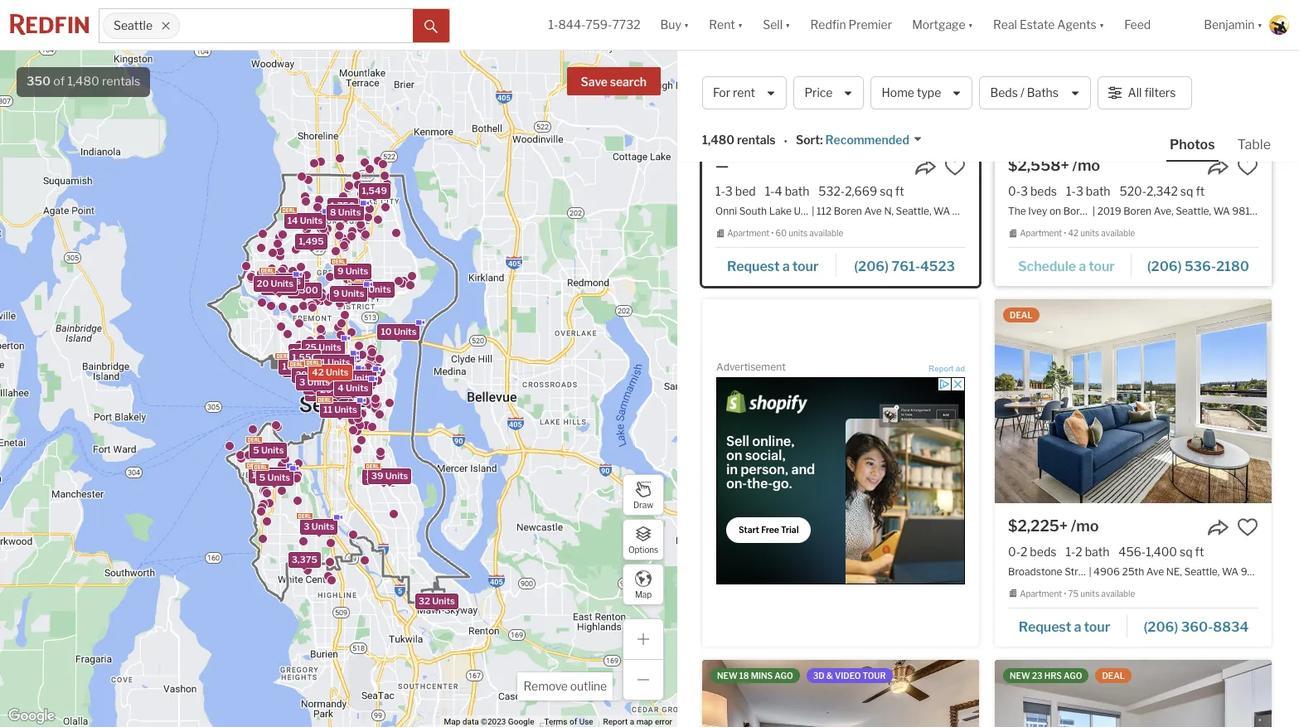 Task type: locate. For each thing, give the bounding box(es) containing it.
new left hrs
[[1010, 671, 1031, 680]]

request a tour for $2,225+
[[1019, 619, 1111, 635]]

536-
[[1185, 259, 1217, 274]]

42
[[1069, 228, 1079, 238], [312, 367, 324, 378]]

tour inside schedule a tour button
[[1089, 259, 1115, 274]]

rent ▾
[[709, 18, 743, 32]]

google image
[[4, 706, 59, 727]]

boren down 520-
[[1124, 205, 1152, 217]]

1 vertical spatial 1,480
[[702, 133, 735, 147]]

2019
[[1098, 205, 1122, 217]]

tour down "apartment • 42 units available"
[[1089, 259, 1115, 274]]

units down 2019
[[1081, 228, 1100, 238]]

1 vertical spatial 9
[[333, 287, 339, 299]]

home type
[[882, 86, 942, 100]]

•
[[784, 134, 788, 148], [771, 228, 774, 238], [1064, 228, 1067, 238], [1064, 589, 1067, 599]]

tour for $2,558+
[[1089, 259, 1115, 274]]

ave left n,
[[865, 205, 882, 217]]

wa left '98121'
[[1214, 205, 1231, 217]]

17 units
[[266, 275, 301, 287]]

456-1,400 sq ft
[[1119, 545, 1204, 559]]

1 vertical spatial seattle
[[702, 67, 766, 89]]

sq for —
[[880, 184, 893, 198]]

remove outline button
[[518, 673, 613, 701]]

0 vertical spatial 10 units
[[381, 326, 416, 337]]

1 vertical spatial /mo
[[1071, 517, 1099, 535]]

▾ left sell
[[738, 18, 743, 32]]

units for —
[[789, 228, 808, 238]]

2 ▾ from the left
[[738, 18, 743, 32]]

0 horizontal spatial seattle
[[114, 19, 153, 33]]

25 units
[[305, 342, 341, 353], [300, 369, 336, 380]]

apartment down south
[[727, 228, 770, 238]]

ago right mins
[[775, 671, 793, 680]]

0 vertical spatial request
[[727, 259, 780, 274]]

1-
[[549, 18, 559, 32], [716, 184, 726, 198], [765, 184, 775, 198], [1067, 184, 1076, 198], [1066, 545, 1076, 559]]

report for report a map error
[[603, 717, 628, 727]]

ft right the 1,400
[[1196, 545, 1204, 559]]

4906
[[1094, 566, 1120, 578]]

union
[[794, 205, 821, 217]]

1- down $2,558+ /mo
[[1067, 184, 1076, 198]]

favorite button checkbox
[[945, 156, 966, 177], [1237, 156, 1259, 177], [1237, 516, 1259, 538]]

1 horizontal spatial new
[[1010, 671, 1031, 680]]

beds
[[991, 86, 1018, 100]]

1 horizontal spatial 23
[[1032, 671, 1043, 680]]

favorite button image
[[1237, 156, 1259, 177], [1237, 516, 1259, 538]]

2 0- from the top
[[1008, 545, 1021, 559]]

report for report ad
[[929, 364, 954, 373]]

/mo for $2,558+ /mo
[[1073, 157, 1101, 174]]

0- for $2,558+
[[1008, 184, 1021, 198]]

1 vertical spatial request a tour
[[1019, 619, 1111, 635]]

2 horizontal spatial 4
[[775, 184, 783, 198]]

new for new 23 hrs ago
[[1010, 671, 1031, 680]]

tour
[[793, 259, 819, 274], [1089, 259, 1115, 274], [1084, 619, 1111, 635]]

new for new 18 mins ago
[[717, 671, 738, 680]]

21
[[310, 373, 320, 385]]

1 horizontal spatial of
[[570, 717, 577, 727]]

1 vertical spatial 23
[[1032, 671, 1043, 680]]

mortgage ▾ button
[[912, 0, 974, 50]]

1 horizontal spatial map
[[635, 589, 652, 599]]

1 vertical spatial ave
[[1147, 566, 1164, 578]]

0 vertical spatial 29 units
[[295, 369, 332, 381]]

1 vertical spatial 0-
[[1008, 545, 1021, 559]]

map button
[[623, 564, 664, 605]]

1 vertical spatial 75
[[1069, 589, 1079, 599]]

2 up strata
[[1076, 545, 1083, 559]]

rent right buy ▾
[[709, 18, 735, 32]]

options
[[629, 544, 659, 554]]

deal right hrs
[[1102, 671, 1125, 680]]

rentals down "for rent" button at the right of the page
[[737, 133, 776, 147]]

of left use
[[570, 717, 577, 727]]

apartment • 42 units available
[[1020, 228, 1136, 238]]

0-2 beds
[[1008, 545, 1057, 559]]

0 horizontal spatial request a tour
[[727, 259, 819, 274]]

seattle down rent ▾ button
[[702, 67, 766, 89]]

ave left 'ne,'
[[1147, 566, 1164, 578]]

favorite button checkbox down table
[[1237, 156, 1259, 177]]

hrs
[[1045, 671, 1062, 680]]

4 left 1,550 at the top of the page
[[286, 363, 292, 375]]

(206) left 761-
[[854, 259, 889, 274]]

request a tour button for —
[[716, 253, 837, 278]]

sq up n,
[[880, 184, 893, 198]]

1 vertical spatial 8 units
[[307, 362, 338, 374]]

deal down schedule
[[1010, 310, 1033, 320]]

units down strata
[[1081, 589, 1100, 599]]

▾ right sell
[[785, 18, 791, 32]]

1 vertical spatial of
[[570, 717, 577, 727]]

request
[[727, 259, 780, 274], [1019, 619, 1072, 635]]

25 up '26 units'
[[305, 342, 316, 353]]

1 horizontal spatial request a tour
[[1019, 619, 1111, 635]]

1- up the onni south lake union
[[765, 184, 775, 198]]

sq right 2,342 at the top of the page
[[1181, 184, 1194, 198]]

1 0- from the top
[[1008, 184, 1021, 198]]

home type button
[[871, 76, 973, 109]]

2 horizontal spatial boren
[[1124, 205, 1152, 217]]

map inside "button"
[[635, 589, 652, 599]]

©2023
[[481, 717, 506, 727]]

bath up union on the right of the page
[[785, 184, 810, 198]]

a for $2,225+
[[1074, 619, 1082, 635]]

0 vertical spatial request a tour button
[[716, 253, 837, 278]]

favorite button checkbox up 98109
[[945, 156, 966, 177]]

bath for $2,225+
[[1085, 545, 1110, 559]]

tour for —
[[793, 259, 819, 274]]

1 horizontal spatial request a tour button
[[1008, 613, 1128, 638]]

units down union on the right of the page
[[789, 228, 808, 238]]

0 vertical spatial report
[[929, 364, 954, 373]]

beds up the ivey
[[1031, 184, 1057, 198]]

request a tour button for $2,225+
[[1008, 613, 1128, 638]]

3 boren from the left
[[1124, 205, 1152, 217]]

new left 18
[[717, 671, 738, 680]]

ago for new 18 mins ago
[[775, 671, 793, 680]]

1 beds from the top
[[1031, 184, 1057, 198]]

apartment down the ivey
[[1020, 228, 1062, 238]]

• for $2,558+
[[1064, 228, 1067, 238]]

1-844-759-7732
[[549, 18, 641, 32]]

0 vertical spatial ave
[[865, 205, 882, 217]]

available
[[810, 228, 844, 238], [1102, 228, 1136, 238], [1102, 589, 1136, 599]]

1 horizontal spatial 10
[[381, 326, 392, 337]]

seattle,
[[896, 205, 932, 217], [1176, 205, 1212, 217], [1185, 566, 1220, 578]]

None search field
[[180, 9, 413, 42]]

▾ inside buy ▾ dropdown button
[[684, 18, 689, 32]]

0 vertical spatial map
[[635, 589, 652, 599]]

apartment
[[727, 228, 770, 238], [1020, 228, 1062, 238], [1020, 589, 1062, 599]]

▾ right buy
[[684, 18, 689, 32]]

1 vertical spatial favorite button image
[[1237, 516, 1259, 538]]

draw
[[634, 500, 654, 510]]

0 vertical spatial 25
[[305, 342, 316, 353]]

456-
[[1119, 545, 1146, 559]]

of right 350
[[53, 74, 65, 89]]

0 vertical spatial 60
[[776, 228, 787, 238]]

1 favorite button image from the top
[[1237, 156, 1259, 177]]

request a tour
[[727, 259, 819, 274], [1019, 619, 1111, 635]]

1 vertical spatial 8
[[307, 362, 313, 374]]

favorite button checkbox for $2,225+
[[1237, 516, 1259, 538]]

0 vertical spatial deal
[[1010, 310, 1033, 320]]

0 horizontal spatial 23
[[306, 380, 318, 392]]

| left 2019
[[1093, 205, 1096, 217]]

0 vertical spatial 9
[[337, 266, 343, 277]]

1 vertical spatial 11 units
[[323, 404, 357, 416]]

1 vertical spatial beds
[[1030, 545, 1057, 559]]

photo of 2400 4th ave, seattle, wa 98121 image
[[702, 660, 979, 727]]

1 vertical spatial 9 units
[[333, 287, 364, 299]]

map for map data ©2023 google
[[444, 717, 461, 727]]

rent inside rent ▾ dropdown button
[[709, 18, 735, 32]]

1 ago from the left
[[775, 671, 793, 680]]

0 vertical spatial 0-
[[1008, 184, 1021, 198]]

save search button
[[567, 67, 661, 95]]

favorite button image up 98105
[[1237, 516, 1259, 538]]

bath up 4906
[[1085, 545, 1110, 559]]

broadstone
[[1008, 566, 1063, 578]]

(206) left 360-
[[1144, 619, 1179, 635]]

1,599
[[291, 346, 316, 357]]

4 up lake
[[775, 184, 783, 198]]

(206) left 536- on the top right of the page
[[1148, 259, 1182, 274]]

2 new from the left
[[1010, 671, 1031, 680]]

remove outline
[[524, 679, 607, 693]]

wa left 98109
[[934, 205, 951, 217]]

2 favorite button image from the top
[[1237, 516, 1259, 538]]

23 left hrs
[[1032, 671, 1043, 680]]

boren right the 112
[[834, 205, 862, 217]]

0 vertical spatial 29
[[295, 369, 307, 381]]

0- up the the
[[1008, 184, 1021, 198]]

25th
[[1123, 566, 1145, 578]]

map left data at left
[[444, 717, 461, 727]]

report left map on the bottom
[[603, 717, 628, 727]]

▾ inside mortgage ▾ dropdown button
[[968, 18, 974, 32]]

seattle for seattle
[[114, 19, 153, 33]]

2 vertical spatial 4
[[337, 382, 343, 394]]

0 horizontal spatial rentals
[[102, 74, 141, 89]]

2 beds from the top
[[1030, 545, 1057, 559]]

1 horizontal spatial rentals
[[737, 133, 776, 147]]

| left 4906
[[1089, 566, 1092, 578]]

a for $2,558+
[[1079, 259, 1086, 274]]

tour down the 'apartment • 75 units available' at the right
[[1084, 619, 1111, 635]]

1 vertical spatial 10 units
[[314, 361, 350, 373]]

0 vertical spatial 4
[[775, 184, 783, 198]]

0 vertical spatial of
[[53, 74, 65, 89]]

/mo up the 1-2 bath
[[1071, 517, 1099, 535]]

beds up broadstone
[[1030, 545, 1057, 559]]

request a tour down the 'apartment • 75 units available' at the right
[[1019, 619, 1111, 635]]

of for 350
[[53, 74, 65, 89]]

0 vertical spatial beds
[[1031, 184, 1057, 198]]

ft right 2,342 at the top of the page
[[1196, 184, 1205, 198]]

2 horizontal spatial |
[[1093, 205, 1096, 217]]

0 horizontal spatial request
[[727, 259, 780, 274]]

1 horizontal spatial 60
[[776, 228, 787, 238]]

—
[[716, 157, 729, 174]]

bed
[[735, 184, 756, 198]]

baths
[[1027, 86, 1059, 100]]

(206) 360-8834 link
[[1128, 612, 1259, 640]]

2 2 from the left
[[1076, 545, 1083, 559]]

report ad
[[929, 364, 965, 373]]

0 horizontal spatial boren
[[834, 205, 862, 217]]

▾ inside sell ▾ dropdown button
[[785, 18, 791, 32]]

• for $2,225+
[[1064, 589, 1067, 599]]

0 vertical spatial request a tour
[[727, 259, 819, 274]]

1 vertical spatial 4
[[286, 363, 292, 375]]

remove seattle image
[[161, 21, 171, 31]]

(206) for $2,558+
[[1148, 259, 1182, 274]]

request a tour button down apartment • 60 units available
[[716, 253, 837, 278]]

rent
[[709, 18, 735, 32], [908, 67, 950, 89]]

▾ right agents
[[1099, 18, 1105, 32]]

32
[[418, 595, 430, 607]]

rent ▾ button
[[699, 0, 753, 50]]

sq up 'ne,'
[[1180, 545, 1193, 559]]

• down the onni south lake union
[[771, 228, 774, 238]]

recommended button
[[823, 132, 923, 148]]

520-2,342 sq ft
[[1120, 184, 1205, 198]]

ft
[[896, 184, 904, 198], [1196, 184, 1205, 198], [1196, 545, 1204, 559]]

4
[[775, 184, 783, 198], [286, 363, 292, 375], [337, 382, 343, 394]]

next button image
[[950, 33, 966, 49]]

1 horizontal spatial 1,480
[[702, 133, 735, 147]]

report inside button
[[929, 364, 954, 373]]

request down the 'apartment • 75 units available' at the right
[[1019, 619, 1072, 635]]

0 horizontal spatial 60
[[311, 365, 324, 376]]

▾ left user photo
[[1258, 18, 1263, 32]]

available down 4906
[[1102, 589, 1136, 599]]

1 vertical spatial request a tour button
[[1008, 613, 1128, 638]]

ft for $2,225+
[[1196, 545, 1204, 559]]

3,375
[[291, 554, 317, 566]]

9
[[337, 266, 343, 277], [333, 287, 339, 299]]

available for $2,225+
[[1102, 589, 1136, 599]]

5 ▾ from the left
[[1099, 18, 1105, 32]]

real estate agents ▾
[[994, 18, 1105, 32]]

the
[[1008, 205, 1026, 217]]

a for —
[[783, 259, 790, 274]]

1 vertical spatial 60
[[311, 365, 324, 376]]

1 horizontal spatial ago
[[1064, 671, 1083, 680]]

11
[[316, 356, 325, 368], [323, 404, 332, 416]]

2
[[1021, 545, 1028, 559], [1076, 545, 1083, 559]]

0- up broadstone
[[1008, 545, 1021, 559]]

0 horizontal spatial 10 units
[[314, 361, 350, 373]]

11 units up '21 units'
[[316, 356, 350, 368]]

(206) 761-4523 link
[[837, 251, 966, 279]]

1 horizontal spatial rent
[[908, 67, 950, 89]]

favorite button image for $2,225+ /mo
[[1237, 516, 1259, 538]]

1,480 up —
[[702, 133, 735, 147]]

11 right 24
[[316, 356, 325, 368]]

apartment for —
[[727, 228, 770, 238]]

1 new from the left
[[717, 671, 738, 680]]

submit search image
[[424, 20, 438, 33]]

• left sort at right
[[784, 134, 788, 148]]

9 right 4,500
[[333, 287, 339, 299]]

75 inside map region
[[354, 284, 366, 295]]

1 horizontal spatial 22
[[314, 363, 326, 374]]

(206) 360-8834
[[1144, 619, 1249, 635]]

data
[[463, 717, 479, 727]]

wa left 98105
[[1222, 566, 1239, 578]]

761-
[[892, 259, 921, 274]]

0 horizontal spatial rent
[[709, 18, 735, 32]]

▾ for buy ▾
[[684, 18, 689, 32]]

rentals right 350
[[102, 74, 141, 89]]

0 vertical spatial rent
[[709, 18, 735, 32]]

of for terms
[[570, 717, 577, 727]]

75 right 4,500
[[354, 284, 366, 295]]

9 units right 4,500
[[333, 287, 364, 299]]

1 ▾ from the left
[[684, 18, 689, 32]]

wa
[[934, 205, 951, 217], [1214, 205, 1231, 217], [1222, 566, 1239, 578]]

▾ inside rent ▾ dropdown button
[[738, 18, 743, 32]]

favorite button image down table
[[1237, 156, 1259, 177]]

a
[[783, 259, 790, 274], [1079, 259, 1086, 274], [1074, 619, 1082, 635], [630, 717, 635, 727]]

11 down 36 units at bottom left
[[323, 404, 332, 416]]

apartment for $2,225+
[[1020, 589, 1062, 599]]

real estate agents ▾ button
[[984, 0, 1115, 50]]

ad region
[[717, 378, 965, 585]]

a down "apartment • 42 units available"
[[1079, 259, 1086, 274]]

11 units down 36 units at bottom left
[[323, 404, 357, 416]]

the ivey on boren | 2019 boren ave, seattle, wa 98121
[[1008, 205, 1261, 217]]

all
[[1128, 86, 1142, 100]]

• up schedule a tour button
[[1064, 228, 1067, 238]]

4 down 42 units
[[337, 382, 343, 394]]

schedule
[[1018, 259, 1076, 274]]

75 down strata
[[1069, 589, 1079, 599]]

1 2 from the left
[[1021, 545, 1028, 559]]

1 vertical spatial rentals
[[737, 133, 776, 147]]

request a tour down apartment • 60 units available
[[727, 259, 819, 274]]

1 horizontal spatial 2
[[1076, 545, 1083, 559]]

mortgage
[[912, 18, 966, 32]]

new 23 hrs ago
[[1010, 671, 1083, 680]]

9 right 17 units
[[337, 266, 343, 277]]

boren up "apartment • 42 units available"
[[1064, 205, 1092, 217]]

seattle left remove seattle icon
[[114, 19, 153, 33]]

0 horizontal spatial of
[[53, 74, 65, 89]]

1 vertical spatial report
[[603, 717, 628, 727]]

0 horizontal spatial ago
[[775, 671, 793, 680]]

2 ago from the left
[[1064, 671, 1083, 680]]

favorite button checkbox up 98105
[[1237, 516, 1259, 538]]

1,750
[[330, 200, 355, 212]]

1,480 right 350
[[67, 74, 99, 89]]

0 horizontal spatial 42
[[312, 367, 324, 378]]

ago right hrs
[[1064, 671, 1083, 680]]

mortgage ▾
[[912, 18, 974, 32]]

1 vertical spatial map
[[444, 717, 461, 727]]

0 vertical spatial 10
[[381, 326, 392, 337]]

deal
[[1010, 310, 1033, 320], [1102, 671, 1125, 680]]

bath up 2019
[[1086, 184, 1111, 198]]

seattle, right n,
[[896, 205, 932, 217]]

a down apartment • 60 units available
[[783, 259, 790, 274]]

0 vertical spatial /mo
[[1073, 157, 1101, 174]]

1 vertical spatial 29
[[320, 384, 332, 396]]

a down the 'apartment • 75 units available' at the right
[[1074, 619, 1082, 635]]

1-3 bath
[[1067, 184, 1111, 198]]

seattle for seattle apartments for rent
[[702, 67, 766, 89]]

24
[[304, 351, 315, 363]]

table
[[1238, 137, 1271, 153]]

0 horizontal spatial 4 units
[[286, 363, 317, 375]]

real
[[994, 18, 1017, 32]]

tour for $2,225+
[[1084, 619, 1111, 635]]

/mo up 1-3 bath
[[1073, 157, 1101, 174]]

6 ▾ from the left
[[1258, 18, 1263, 32]]

10 units up '21 units'
[[314, 361, 350, 373]]

request a tour button down the 'apartment • 75 units available' at the right
[[1008, 613, 1128, 638]]

tour down apartment • 60 units available
[[793, 259, 819, 274]]

• inside 1,480 rentals •
[[784, 134, 788, 148]]

0 vertical spatial 1,480
[[67, 74, 99, 89]]

report
[[929, 364, 954, 373], [603, 717, 628, 727]]

0 vertical spatial 23
[[306, 380, 318, 392]]

1 horizontal spatial boren
[[1064, 205, 1092, 217]]

0 horizontal spatial new
[[717, 671, 738, 680]]

1 vertical spatial request
[[1019, 619, 1072, 635]]

9 units up 75 units
[[337, 266, 368, 277]]

3 ▾ from the left
[[785, 18, 791, 32]]

1,480
[[67, 74, 99, 89], [702, 133, 735, 147]]

save search
[[581, 75, 647, 89]]

available for —
[[810, 228, 844, 238]]

1- up onni at the right top of page
[[716, 184, 726, 198]]

available down 2019
[[1102, 228, 1136, 238]]

1 vertical spatial 42
[[312, 367, 324, 378]]

available down the 112
[[810, 228, 844, 238]]

31 units
[[310, 365, 345, 377]]

map for map
[[635, 589, 652, 599]]

4 ▾ from the left
[[968, 18, 974, 32]]

▾ for mortgage ▾
[[968, 18, 974, 32]]



Task type: vqa. For each thing, say whether or not it's contained in the screenshot.
Sale to the right
no



Task type: describe. For each thing, give the bounding box(es) containing it.
0- for $2,225+
[[1008, 545, 1021, 559]]

on
[[1050, 205, 1062, 217]]

lake
[[769, 205, 792, 217]]

agents
[[1058, 18, 1097, 32]]

favorite button checkbox for $2,558+
[[1237, 156, 1259, 177]]

1,495
[[298, 236, 324, 247]]

1 vertical spatial 25
[[300, 369, 312, 380]]

350 of 1,480 rentals
[[27, 74, 141, 89]]

benjamin ▾
[[1204, 18, 1263, 32]]

(206) 536-2180
[[1148, 259, 1250, 274]]

for rent
[[713, 86, 755, 100]]

sq for $2,558+
[[1181, 184, 1194, 198]]

1 horizontal spatial 42
[[1069, 228, 1079, 238]]

▾ inside the real estate agents ▾ "link"
[[1099, 18, 1105, 32]]

1- for $2,558+
[[1067, 184, 1076, 198]]

ago for new 23 hrs ago
[[1064, 671, 1083, 680]]

0 horizontal spatial 8
[[307, 362, 313, 374]]

1 boren from the left
[[834, 205, 862, 217]]

search
[[610, 75, 647, 89]]

broadstone strata | 4906 25th ave ne, seattle, wa 98105
[[1008, 566, 1272, 578]]

32 units
[[418, 595, 455, 607]]

onni
[[716, 205, 737, 217]]

0 vertical spatial 11
[[316, 356, 325, 368]]

bath for $2,558+
[[1086, 184, 1111, 198]]

bath for —
[[785, 184, 810, 198]]

36 units
[[308, 388, 345, 399]]

1 horizontal spatial 4
[[337, 382, 343, 394]]

sell ▾
[[763, 18, 791, 32]]

terms
[[544, 717, 568, 727]]

feed button
[[1115, 0, 1194, 50]]

0 horizontal spatial 4
[[286, 363, 292, 375]]

0 horizontal spatial |
[[812, 205, 815, 217]]

1- left 759-
[[549, 18, 559, 32]]

available for $2,558+
[[1102, 228, 1136, 238]]

14
[[287, 214, 298, 226]]

sell ▾ button
[[763, 0, 791, 50]]

all filters button
[[1098, 76, 1192, 109]]

price button
[[794, 76, 865, 109]]

2 boren from the left
[[1064, 205, 1092, 217]]

0 horizontal spatial ave
[[865, 205, 882, 217]]

0 horizontal spatial 10
[[314, 361, 325, 373]]

• for —
[[771, 228, 774, 238]]

seattle, right 'ne,'
[[1185, 566, 1220, 578]]

1 vertical spatial deal
[[1102, 671, 1125, 680]]

8834
[[1214, 619, 1249, 635]]

recommended
[[826, 133, 910, 147]]

apartment • 75 units available
[[1020, 589, 1136, 599]]

1,480 inside 1,480 rentals •
[[702, 133, 735, 147]]

estate
[[1020, 18, 1055, 32]]

options button
[[623, 519, 664, 561]]

0 vertical spatial rentals
[[102, 74, 141, 89]]

350
[[27, 74, 51, 89]]

filters
[[1145, 86, 1176, 100]]

31
[[310, 365, 320, 377]]

apartment for $2,558+
[[1020, 228, 1062, 238]]

sort :
[[796, 133, 823, 147]]

ne,
[[1167, 566, 1183, 578]]

report a map error link
[[603, 717, 673, 727]]

(206) for $2,225+
[[1144, 619, 1179, 635]]

$2,225+ /mo
[[1008, 517, 1099, 535]]

1,480 rentals •
[[702, 133, 788, 148]]

remove
[[524, 679, 568, 693]]

3d & video tour
[[813, 671, 886, 680]]

report ad button
[[929, 364, 965, 376]]

n,
[[884, 205, 894, 217]]

terms of use
[[544, 717, 593, 727]]

units for $2,225+
[[1081, 589, 1100, 599]]

$2,225+
[[1008, 517, 1068, 535]]

20 units
[[256, 278, 293, 289]]

request a tour for —
[[727, 259, 819, 274]]

home
[[882, 86, 915, 100]]

0-3 beds
[[1008, 184, 1057, 198]]

0 horizontal spatial 22
[[297, 371, 308, 383]]

video
[[835, 671, 861, 680]]

favorite button checkbox for —
[[945, 156, 966, 177]]

premier
[[849, 18, 892, 32]]

:
[[820, 133, 823, 147]]

20
[[256, 278, 268, 289]]

sq for $2,225+
[[1180, 545, 1193, 559]]

1- for —
[[765, 184, 775, 198]]

redfin premier
[[811, 18, 892, 32]]

beds for $2,225+
[[1030, 545, 1057, 559]]

mortgage ▾ button
[[902, 0, 984, 50]]

beds for $2,558+
[[1031, 184, 1057, 198]]

19
[[365, 471, 376, 483]]

1 horizontal spatial 29
[[320, 384, 332, 396]]

23 inside map region
[[306, 380, 318, 392]]

$2,558+
[[1008, 157, 1070, 174]]

26
[[286, 359, 298, 371]]

▾ for rent ▾
[[738, 18, 743, 32]]

1,400
[[1146, 545, 1178, 559]]

98105
[[1241, 566, 1272, 578]]

buy ▾
[[661, 18, 689, 32]]

0 vertical spatial 4 units
[[286, 363, 317, 375]]

2 for 1-
[[1076, 545, 1083, 559]]

98121
[[1233, 205, 1261, 217]]

use
[[579, 717, 593, 727]]

24 units
[[304, 351, 340, 363]]

user photo image
[[1270, 15, 1290, 35]]

a left map on the bottom
[[630, 717, 635, 727]]

14 units
[[287, 214, 322, 226]]

favorite button image for $2,558+ /mo
[[1237, 156, 1259, 177]]

photo of 2019 boren ave, seattle, wa 98121 image
[[995, 0, 1272, 143]]

1- for $2,225+
[[1066, 545, 1076, 559]]

apartments
[[770, 67, 875, 89]]

1 horizontal spatial ave
[[1147, 566, 1164, 578]]

apartment • 60 units available
[[727, 228, 844, 238]]

1,550
[[292, 352, 317, 363]]

request for $2,225+
[[1019, 619, 1072, 635]]

1-3 bed
[[716, 184, 756, 198]]

4,500
[[291, 284, 318, 296]]

1-2 bath
[[1066, 545, 1110, 559]]

schedule a tour
[[1018, 259, 1115, 274]]

0 horizontal spatial 1,480
[[67, 74, 99, 89]]

ft for —
[[896, 184, 904, 198]]

ivey
[[1029, 205, 1048, 217]]

save
[[581, 75, 608, 89]]

all filters
[[1128, 86, 1176, 100]]

0 vertical spatial 25 units
[[305, 342, 341, 353]]

ad
[[956, 364, 965, 373]]

1 vertical spatial 29 units
[[320, 384, 356, 396]]

photo of 112 boren ave n, seattle, wa 98109 image
[[702, 0, 979, 143]]

table button
[[1234, 136, 1275, 160]]

buy ▾ button
[[651, 0, 699, 50]]

▾ for sell ▾
[[785, 18, 791, 32]]

1 vertical spatial 11
[[323, 404, 332, 416]]

ft for $2,558+
[[1196, 184, 1205, 198]]

1 vertical spatial 25 units
[[300, 369, 336, 380]]

1 horizontal spatial |
[[1089, 566, 1092, 578]]

26 units
[[286, 359, 323, 371]]

photo of 221 minor ave n, seattle, wa 98109 image
[[995, 660, 1272, 727]]

2180
[[1217, 259, 1250, 274]]

2 for 0-
[[1021, 545, 1028, 559]]

▾ for benjamin ▾
[[1258, 18, 1263, 32]]

favorite button image
[[945, 156, 966, 177]]

60 inside map region
[[311, 365, 324, 376]]

(206) for —
[[854, 259, 889, 274]]

36
[[308, 388, 320, 399]]

1 vertical spatial rent
[[908, 67, 950, 89]]

0 vertical spatial 8 units
[[330, 206, 361, 218]]

rent ▾ button
[[709, 0, 743, 50]]

request for —
[[727, 259, 780, 274]]

/mo for $2,225+ /mo
[[1071, 517, 1099, 535]]

seattle, right ave, at right top
[[1176, 205, 1212, 217]]

map region
[[0, 0, 744, 727]]

schedule a tour button
[[1008, 253, 1132, 278]]

units for $2,558+
[[1081, 228, 1100, 238]]

south
[[739, 205, 767, 217]]

21 units
[[310, 373, 345, 385]]

rentals inside 1,480 rentals •
[[737, 133, 776, 147]]

for
[[879, 67, 904, 89]]

16 units
[[282, 360, 317, 372]]

75 units
[[354, 284, 391, 295]]

1 horizontal spatial 4 units
[[337, 382, 368, 394]]

16
[[282, 360, 293, 372]]

1 horizontal spatial 10 units
[[381, 326, 416, 337]]

benjamin
[[1204, 18, 1255, 32]]

0 horizontal spatial 29
[[295, 369, 307, 381]]

0 vertical spatial 11 units
[[316, 356, 350, 368]]

(206) 536-2180 link
[[1132, 251, 1259, 279]]

0 vertical spatial 9 units
[[337, 266, 368, 277]]

42 inside map region
[[312, 367, 324, 378]]

1 horizontal spatial 8
[[330, 206, 336, 218]]

feed
[[1125, 18, 1151, 32]]

photo of 4906 25th ave ne, seattle, wa 98105 image
[[995, 299, 1272, 503]]

98109
[[953, 205, 984, 217]]

beds / baths
[[991, 86, 1059, 100]]



